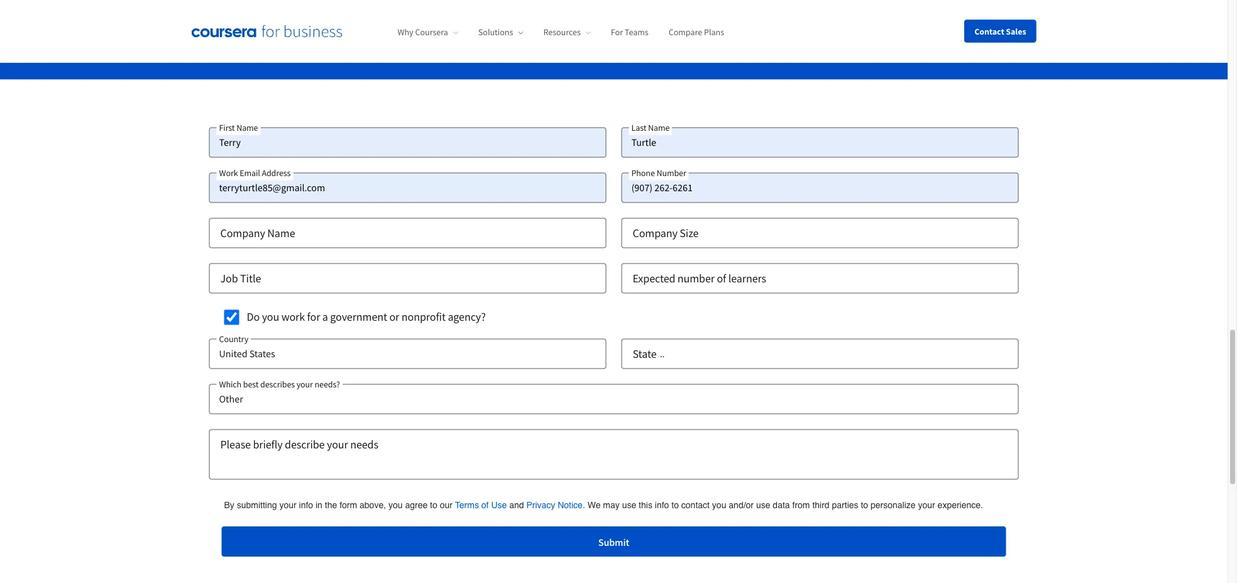 Task type: locate. For each thing, give the bounding box(es) containing it.
company left size
[[633, 226, 678, 240]]

name for last name
[[649, 122, 670, 133]]

we
[[588, 500, 601, 510]]

1 horizontal spatial info
[[655, 500, 670, 510]]

which
[[219, 378, 242, 390]]

for
[[307, 310, 320, 324]]

compare
[[669, 27, 703, 38]]

name
[[237, 122, 258, 133], [649, 122, 670, 133], [268, 226, 295, 240]]

privacy notice. link
[[527, 498, 585, 511]]

phone number
[[632, 167, 687, 178]]

1 horizontal spatial to
[[861, 500, 869, 510]]

agency?
[[448, 310, 486, 324]]

last name
[[632, 122, 670, 133]]

use
[[491, 500, 507, 510]]

plans
[[704, 27, 725, 38]]

info
[[299, 500, 313, 510], [655, 500, 670, 510]]

your
[[297, 378, 313, 390], [327, 437, 348, 451], [280, 500, 297, 510], [919, 500, 936, 510]]

describe
[[285, 437, 325, 451]]

coursera for business image
[[192, 25, 342, 38]]

expected number of learners
[[633, 271, 767, 285]]

Job Title text field
[[209, 263, 607, 293]]

please briefly describe your needs
[[220, 437, 379, 451]]

1 horizontal spatial company
[[633, 226, 678, 240]]

company size
[[633, 226, 699, 240]]

1 horizontal spatial you
[[389, 500, 403, 510]]

resources
[[544, 27, 581, 38]]

from
[[793, 500, 810, 510]]

you right do
[[262, 310, 279, 324]]

1 company from the left
[[220, 226, 265, 240]]

address
[[262, 167, 291, 178]]

2 use from the left
[[757, 500, 771, 510]]

our
[[440, 500, 453, 510]]

Last Name text field
[[622, 127, 1019, 157]]

last
[[632, 122, 647, 133]]

personalize
[[871, 500, 916, 510]]

0 horizontal spatial company
[[220, 226, 265, 240]]

1 horizontal spatial name
[[268, 226, 295, 240]]

best
[[243, 378, 259, 390]]

0 horizontal spatial info
[[299, 500, 313, 510]]

you left and/or
[[713, 500, 727, 510]]

info left the in
[[299, 500, 313, 510]]

Company Name text field
[[209, 218, 607, 248]]

company up job title
[[220, 226, 265, 240]]

info right this
[[655, 500, 670, 510]]

work
[[282, 310, 305, 324]]

company for company size
[[633, 226, 678, 240]]

solutions link
[[479, 27, 524, 38]]

you
[[262, 310, 279, 324], [389, 500, 403, 510], [713, 500, 727, 510]]

2 company from the left
[[633, 226, 678, 240]]

contact
[[682, 500, 710, 510]]

work email address
[[219, 167, 291, 178]]

compare plans
[[669, 27, 725, 38]]

to right parties on the right bottom
[[861, 500, 869, 510]]

of
[[717, 271, 727, 285]]

Do you work for a government or nonprofit agency? checkbox
[[224, 310, 239, 325]]

company
[[220, 226, 265, 240], [633, 226, 678, 240]]

for teams link
[[611, 27, 649, 38]]

name down 'address'
[[268, 226, 295, 240]]

phone
[[632, 167, 655, 178]]

privacy notice.
[[527, 500, 585, 510]]

and/or
[[729, 500, 754, 510]]

2 horizontal spatial name
[[649, 122, 670, 133]]

use
[[623, 500, 637, 510], [757, 500, 771, 510]]

name right last
[[649, 122, 670, 133]]

1 horizontal spatial use
[[757, 500, 771, 510]]

email
[[240, 167, 260, 178]]

0 horizontal spatial use
[[623, 500, 637, 510]]

number
[[678, 271, 715, 285]]

expected
[[633, 271, 676, 285]]

first name
[[219, 122, 258, 133]]

needs
[[350, 437, 379, 451]]

to
[[672, 500, 679, 510], [861, 500, 869, 510]]

contact sales
[[975, 25, 1027, 37]]

form
[[340, 500, 357, 510]]

which best describes your needs?
[[219, 378, 340, 390]]

why coursera link
[[398, 27, 458, 38]]

size
[[680, 226, 699, 240]]

use left this
[[623, 500, 637, 510]]

submit
[[599, 536, 630, 549]]

0 horizontal spatial to
[[672, 500, 679, 510]]

sales
[[1007, 25, 1027, 37]]

First Name text field
[[209, 127, 607, 157]]

to left contact
[[672, 500, 679, 510]]

name for company name
[[268, 226, 295, 240]]

teams
[[625, 27, 649, 38]]

describes
[[260, 378, 295, 390]]

you right above,
[[389, 500, 403, 510]]

name right the first
[[237, 122, 258, 133]]

use left data
[[757, 500, 771, 510]]

0 horizontal spatial name
[[237, 122, 258, 133]]

2 horizontal spatial you
[[713, 500, 727, 510]]



Task type: describe. For each thing, give the bounding box(es) containing it.
briefly
[[253, 437, 283, 451]]

1 to from the left
[[672, 500, 679, 510]]

nonprofit
[[402, 310, 446, 324]]

experience.
[[938, 500, 984, 510]]

job
[[220, 271, 238, 285]]

your right personalize
[[919, 500, 936, 510]]

2 info from the left
[[655, 500, 670, 510]]

this
[[639, 500, 653, 510]]

state
[[633, 347, 657, 361]]

country
[[219, 333, 249, 344]]

number
[[657, 167, 687, 178]]

in
[[316, 500, 323, 510]]

your left the needs
[[327, 437, 348, 451]]

your left needs?
[[297, 378, 313, 390]]

your right the submitting
[[280, 500, 297, 510]]

the
[[325, 500, 337, 510]]

learners
[[729, 271, 767, 285]]

do
[[247, 310, 260, 324]]

terms of use link
[[455, 498, 507, 511]]

parties
[[833, 500, 859, 510]]

company name
[[220, 226, 295, 240]]

resources link
[[544, 27, 591, 38]]

why
[[398, 27, 414, 38]]

agree to
[[405, 500, 438, 510]]

submitting
[[237, 500, 277, 510]]

name for first name
[[237, 122, 258, 133]]

or
[[390, 310, 400, 324]]

Please briefly describe your needs text field
[[209, 429, 1019, 480]]

and
[[510, 500, 524, 510]]

contact sales button
[[965, 20, 1037, 42]]

may
[[603, 500, 620, 510]]

data
[[773, 500, 790, 510]]

for
[[611, 27, 623, 38]]

do you work for a government or nonprofit agency?
[[247, 310, 486, 324]]

first
[[219, 122, 235, 133]]

by
[[224, 500, 235, 510]]

Phone Number telephone field
[[622, 173, 1019, 203]]

solutions
[[479, 27, 514, 38]]

coursera
[[415, 27, 448, 38]]

job title
[[220, 271, 261, 285]]

title
[[240, 271, 261, 285]]

please
[[220, 437, 251, 451]]

for teams
[[611, 27, 649, 38]]

1 info from the left
[[299, 500, 313, 510]]

needs?
[[315, 378, 340, 390]]

compare plans link
[[669, 27, 725, 38]]

Work Email Address email field
[[209, 173, 607, 203]]

government
[[330, 310, 387, 324]]

0 horizontal spatial you
[[262, 310, 279, 324]]

a
[[323, 310, 328, 324]]

submit button
[[222, 527, 1007, 557]]

above,
[[360, 500, 386, 510]]

why coursera
[[398, 27, 448, 38]]

by submitting your info in the form above, you agree to our terms of use and privacy notice. we may use this info to contact you and/or use data from third parties to personalize your experience.
[[224, 500, 984, 510]]

1 use from the left
[[623, 500, 637, 510]]

terms of
[[455, 500, 489, 510]]

company for company name
[[220, 226, 265, 240]]

contact
[[975, 25, 1005, 37]]

work
[[219, 167, 238, 178]]

2 to from the left
[[861, 500, 869, 510]]

third
[[813, 500, 830, 510]]



Task type: vqa. For each thing, say whether or not it's contained in the screenshot.
"Contact" within contact sales Button
no



